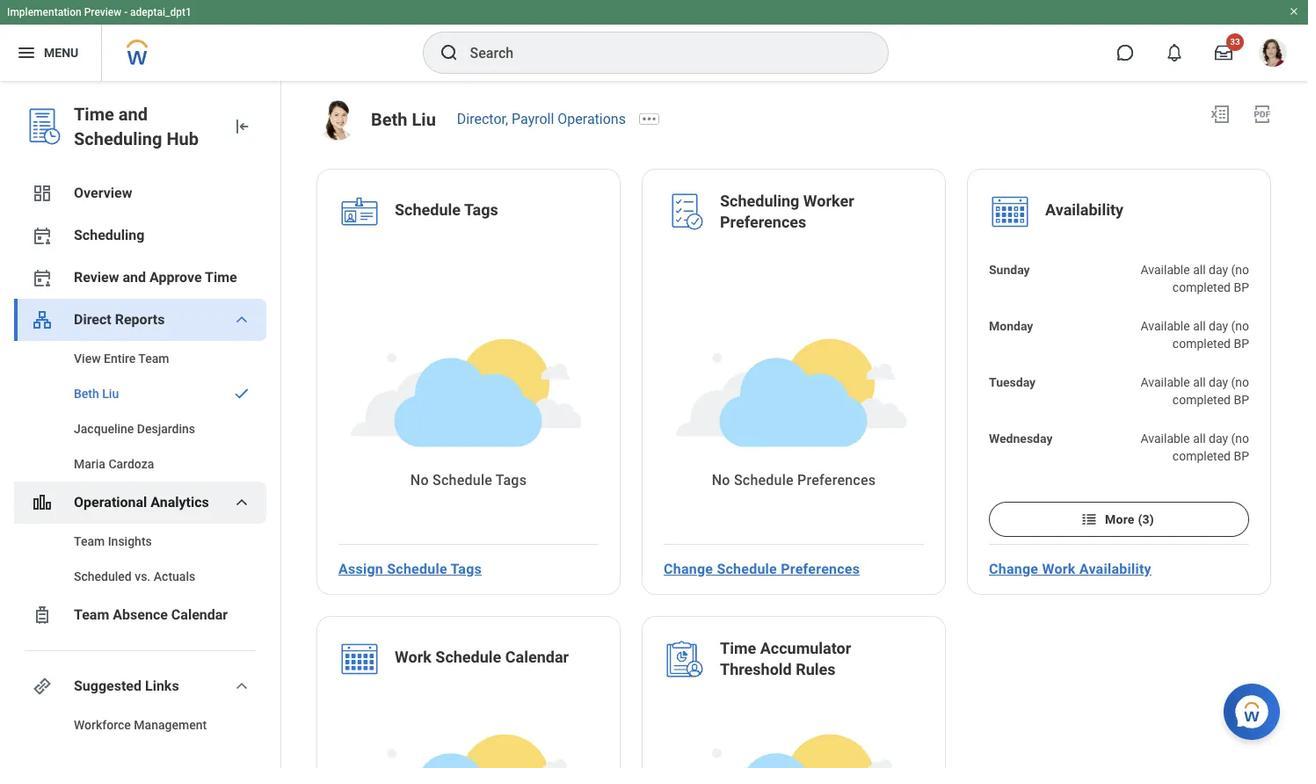 Task type: locate. For each thing, give the bounding box(es) containing it.
0 horizontal spatial beth
[[74, 387, 99, 401]]

work inside button
[[1042, 561, 1076, 577]]

2 change from the left
[[989, 561, 1039, 577]]

1 (no from the top
[[1232, 263, 1250, 277]]

justify image
[[16, 42, 37, 63]]

2 completed from the top
[[1173, 337, 1231, 351]]

0 vertical spatial beth
[[371, 109, 408, 130]]

more (3)
[[1105, 513, 1155, 527]]

1 vertical spatial beth
[[74, 387, 99, 401]]

0 vertical spatial work
[[1042, 561, 1076, 577]]

2 (no from the top
[[1232, 319, 1250, 333]]

(3)
[[1138, 513, 1155, 527]]

2 available from the top
[[1141, 319, 1190, 333]]

calendar for team absence calendar
[[171, 607, 228, 623]]

33
[[1230, 37, 1241, 47]]

2 all from the top
[[1193, 319, 1206, 333]]

all for sunday
[[1193, 263, 1206, 277]]

1 completed from the top
[[1173, 281, 1231, 295]]

3 bp from the top
[[1234, 393, 1250, 407]]

and right review
[[123, 269, 146, 286]]

0 vertical spatial preferences
[[720, 213, 807, 231]]

calendar inside "element"
[[505, 648, 569, 667]]

liu up jacqueline
[[102, 387, 119, 401]]

no
[[411, 472, 429, 489], [712, 472, 730, 489]]

scheduling up overview at the top left of page
[[74, 128, 162, 149]]

tags for assign schedule tags
[[451, 561, 482, 577]]

0 horizontal spatial work
[[395, 648, 432, 667]]

change
[[664, 561, 713, 577], [989, 561, 1039, 577]]

1 vertical spatial time
[[205, 269, 237, 286]]

3 completed from the top
[[1173, 393, 1231, 407]]

0 vertical spatial scheduling
[[74, 128, 162, 149]]

beth liu inside the direct reports element
[[74, 387, 119, 401]]

calendar
[[171, 607, 228, 623], [505, 648, 569, 667]]

available all day (no completed bp submissions) for wednesday
[[1141, 432, 1250, 481]]

1 change from the left
[[664, 561, 713, 577]]

(no for tuesday
[[1232, 376, 1250, 390]]

1 no from the left
[[411, 472, 429, 489]]

team right entire
[[138, 352, 169, 366]]

analytics
[[151, 494, 209, 511]]

bp for wednesday
[[1234, 449, 1250, 464]]

time
[[74, 104, 114, 125], [205, 269, 237, 286], [720, 639, 756, 658]]

0 horizontal spatial no
[[411, 472, 429, 489]]

team absence calendar
[[74, 607, 228, 623]]

1 vertical spatial tags
[[496, 472, 527, 489]]

all
[[1193, 263, 1206, 277], [1193, 319, 1206, 333], [1193, 376, 1206, 390], [1193, 432, 1206, 446]]

worker
[[804, 192, 855, 210]]

3 available all day (no completed bp submissions) from the top
[[1141, 376, 1250, 425]]

schedule inside "element"
[[436, 648, 501, 667]]

0 vertical spatial chevron down small image
[[231, 310, 252, 331]]

jacqueline desjardins
[[74, 422, 195, 436]]

direct reports
[[74, 311, 165, 328]]

beth right demo_f075.png icon
[[371, 109, 408, 130]]

2 no from the left
[[712, 472, 730, 489]]

4 submissions) from the top
[[1176, 467, 1250, 481]]

calendar for work schedule calendar
[[505, 648, 569, 667]]

time accumulator threshold rules element
[[720, 638, 924, 684]]

1 vertical spatial work
[[395, 648, 432, 667]]

entire
[[104, 352, 136, 366]]

2 day from the top
[[1209, 319, 1229, 333]]

0 vertical spatial team
[[138, 352, 169, 366]]

chevron down small image right analytics
[[231, 492, 252, 514]]

overview
[[74, 185, 132, 201]]

tags
[[464, 200, 498, 219], [496, 472, 527, 489], [451, 561, 482, 577]]

review
[[74, 269, 119, 286]]

available all day (no completed bp submissions)
[[1141, 263, 1250, 312], [1141, 319, 1250, 369], [1141, 376, 1250, 425], [1141, 432, 1250, 481]]

time up threshold
[[720, 639, 756, 658]]

scheduled vs. actuals link
[[14, 559, 266, 594]]

direct reports button
[[14, 299, 266, 341]]

view entire team
[[74, 352, 169, 366]]

time down menu
[[74, 104, 114, 125]]

3 submissions) from the top
[[1176, 411, 1250, 425]]

list view image
[[1081, 511, 1098, 529]]

direct
[[74, 311, 111, 328]]

0 vertical spatial time
[[74, 104, 114, 125]]

available for wednesday
[[1141, 432, 1190, 446]]

dashboard image
[[32, 183, 53, 204]]

1 horizontal spatial beth
[[371, 109, 408, 130]]

2 available all day (no completed bp submissions) from the top
[[1141, 319, 1250, 369]]

scheduling down overview at the top left of page
[[74, 227, 145, 244]]

chevron down small image
[[231, 676, 252, 697]]

workforce management
[[74, 718, 207, 733]]

time right approve at the top
[[205, 269, 237, 286]]

1 horizontal spatial time
[[205, 269, 237, 286]]

review and approve time link
[[14, 257, 266, 299]]

2 submissions) from the top
[[1176, 354, 1250, 369]]

beth inside the direct reports element
[[74, 387, 99, 401]]

all for tuesday
[[1193, 376, 1206, 390]]

preferences for scheduling worker preferences
[[720, 213, 807, 231]]

2 vertical spatial team
[[74, 607, 109, 623]]

work
[[1042, 561, 1076, 577], [395, 648, 432, 667]]

1 all from the top
[[1193, 263, 1206, 277]]

2 bp from the top
[[1234, 337, 1250, 351]]

liu
[[412, 109, 436, 130], [102, 387, 119, 401]]

beth liu
[[371, 109, 436, 130], [74, 387, 119, 401]]

0 horizontal spatial change
[[664, 561, 713, 577]]

more (3) button
[[989, 502, 1250, 537]]

beth
[[371, 109, 408, 130], [74, 387, 99, 401]]

4 available from the top
[[1141, 432, 1190, 446]]

tags inside button
[[451, 561, 482, 577]]

workforce management link
[[14, 708, 266, 743]]

1 available from the top
[[1141, 263, 1190, 277]]

submissions) for tuesday
[[1176, 411, 1250, 425]]

team absence calendar link
[[14, 594, 266, 637]]

1 chevron down small image from the top
[[231, 310, 252, 331]]

availability element
[[1046, 200, 1124, 224]]

2 vertical spatial tags
[[451, 561, 482, 577]]

bp for monday
[[1234, 337, 1250, 351]]

schedule for no schedule preferences
[[734, 472, 794, 489]]

accumulator
[[760, 639, 852, 658]]

and up overview link
[[119, 104, 148, 125]]

(no for sunday
[[1232, 263, 1250, 277]]

liu inside the direct reports element
[[102, 387, 119, 401]]

beth down view
[[74, 387, 99, 401]]

0 vertical spatial and
[[119, 104, 148, 125]]

completed for sunday
[[1173, 281, 1231, 295]]

1 vertical spatial calendar
[[505, 648, 569, 667]]

submissions) for sunday
[[1176, 298, 1250, 312]]

1 horizontal spatial work
[[1042, 561, 1076, 577]]

team up scheduled
[[74, 535, 105, 549]]

assign schedule tags
[[339, 561, 482, 577]]

submissions) for wednesday
[[1176, 467, 1250, 481]]

preferences for no schedule preferences
[[798, 472, 876, 489]]

time inside time accumulator threshold rules
[[720, 639, 756, 658]]

team insights
[[74, 535, 152, 549]]

1 day from the top
[[1209, 263, 1229, 277]]

submissions)
[[1176, 298, 1250, 312], [1176, 354, 1250, 369], [1176, 411, 1250, 425], [1176, 467, 1250, 481]]

4 bp from the top
[[1234, 449, 1250, 464]]

preferences inside scheduling worker preferences
[[720, 213, 807, 231]]

work schedule calendar
[[395, 648, 569, 667]]

calendar inside navigation pane region
[[171, 607, 228, 623]]

calendar user solid image
[[32, 225, 53, 246]]

operational
[[74, 494, 147, 511]]

close environment banner image
[[1289, 6, 1300, 17]]

0 vertical spatial liu
[[412, 109, 436, 130]]

available
[[1141, 263, 1190, 277], [1141, 319, 1190, 333], [1141, 376, 1190, 390], [1141, 432, 1190, 446]]

2 chevron down small image from the top
[[231, 492, 252, 514]]

beth liu up jacqueline
[[74, 387, 119, 401]]

1 horizontal spatial calendar
[[505, 648, 569, 667]]

chevron down small image
[[231, 310, 252, 331], [231, 492, 252, 514]]

0 horizontal spatial calendar
[[171, 607, 228, 623]]

2 horizontal spatial time
[[720, 639, 756, 658]]

scheduling for scheduling
[[74, 227, 145, 244]]

4 all from the top
[[1193, 432, 1206, 446]]

payroll
[[512, 111, 554, 128]]

bp for tuesday
[[1234, 393, 1250, 407]]

team for team absence calendar
[[74, 607, 109, 623]]

(no
[[1232, 263, 1250, 277], [1232, 319, 1250, 333], [1232, 376, 1250, 390], [1232, 432, 1250, 446]]

bp
[[1234, 281, 1250, 295], [1234, 337, 1250, 351], [1234, 393, 1250, 407], [1234, 449, 1250, 464]]

reports
[[115, 311, 165, 328]]

1 vertical spatial team
[[74, 535, 105, 549]]

available for sunday
[[1141, 263, 1190, 277]]

0 vertical spatial beth liu
[[371, 109, 436, 130]]

and inside time and scheduling hub
[[119, 104, 148, 125]]

team inside the direct reports element
[[138, 352, 169, 366]]

3 available from the top
[[1141, 376, 1190, 390]]

1 vertical spatial and
[[123, 269, 146, 286]]

3 all from the top
[[1193, 376, 1206, 390]]

schedule
[[395, 200, 461, 219], [433, 472, 492, 489], [734, 472, 794, 489], [387, 561, 447, 577], [717, 561, 777, 577], [436, 648, 501, 667]]

1 horizontal spatial beth liu
[[371, 109, 436, 130]]

calendar user solid image
[[32, 267, 53, 288]]

liu left director,
[[412, 109, 436, 130]]

day for wednesday
[[1209, 432, 1229, 446]]

1 vertical spatial chevron down small image
[[231, 492, 252, 514]]

4 (no from the top
[[1232, 432, 1250, 446]]

completed
[[1173, 281, 1231, 295], [1173, 337, 1231, 351], [1173, 393, 1231, 407], [1173, 449, 1231, 464]]

1 available all day (no completed bp submissions) from the top
[[1141, 263, 1250, 312]]

1 vertical spatial preferences
[[798, 472, 876, 489]]

scheduling inside scheduling worker preferences
[[720, 192, 800, 210]]

schedule for assign schedule tags
[[387, 561, 447, 577]]

view printable version (pdf) image
[[1252, 104, 1273, 125]]

preferences inside button
[[781, 561, 860, 577]]

scheduling inside time and scheduling hub
[[74, 128, 162, 149]]

4 available all day (no completed bp submissions) from the top
[[1141, 432, 1250, 481]]

2 vertical spatial preferences
[[781, 561, 860, 577]]

scheduling left 'worker'
[[720, 192, 800, 210]]

2 vertical spatial time
[[720, 639, 756, 658]]

preferences
[[720, 213, 807, 231], [798, 472, 876, 489], [781, 561, 860, 577]]

view entire team link
[[14, 341, 266, 376]]

all for monday
[[1193, 319, 1206, 333]]

day for monday
[[1209, 319, 1229, 333]]

navigation pane region
[[0, 81, 281, 769]]

available for monday
[[1141, 319, 1190, 333]]

availability inside change work availability button
[[1080, 561, 1152, 577]]

chevron down small image up check image
[[231, 310, 252, 331]]

0 horizontal spatial liu
[[102, 387, 119, 401]]

1 horizontal spatial no
[[712, 472, 730, 489]]

team for team insights
[[74, 535, 105, 549]]

1 submissions) from the top
[[1176, 298, 1250, 312]]

wednesday
[[989, 432, 1053, 446]]

beth liu link
[[14, 376, 266, 412]]

export to excel image
[[1210, 104, 1231, 125]]

1 vertical spatial scheduling
[[720, 192, 800, 210]]

team inside operational analytics element
[[74, 535, 105, 549]]

2 vertical spatial scheduling
[[74, 227, 145, 244]]

3 (no from the top
[[1232, 376, 1250, 390]]

scheduled vs. actuals
[[74, 570, 195, 584]]

team down scheduled
[[74, 607, 109, 623]]

4 day from the top
[[1209, 432, 1229, 446]]

scheduling
[[74, 128, 162, 149], [720, 192, 800, 210], [74, 227, 145, 244]]

time accumulator threshold rules
[[720, 639, 852, 679]]

Search Workday  search field
[[470, 33, 852, 72]]

-
[[124, 6, 128, 18]]

change work availability
[[989, 561, 1152, 577]]

1 bp from the top
[[1234, 281, 1250, 295]]

0 vertical spatial calendar
[[171, 607, 228, 623]]

team
[[138, 352, 169, 366], [74, 535, 105, 549], [74, 607, 109, 623]]

time inside time and scheduling hub
[[74, 104, 114, 125]]

0 horizontal spatial beth liu
[[74, 387, 119, 401]]

3 day from the top
[[1209, 376, 1229, 390]]

profile logan mcneil image
[[1259, 39, 1287, 70]]

1 vertical spatial beth liu
[[74, 387, 119, 401]]

inbox large image
[[1215, 44, 1233, 62]]

review and approve time
[[74, 269, 237, 286]]

1 horizontal spatial change
[[989, 561, 1039, 577]]

beth liu right demo_f075.png icon
[[371, 109, 436, 130]]

4 completed from the top
[[1173, 449, 1231, 464]]

director, payroll operations
[[457, 111, 626, 128]]

available all day (no completed bp submissions) for tuesday
[[1141, 376, 1250, 425]]

and
[[119, 104, 148, 125], [123, 269, 146, 286]]

maria cardoza link
[[14, 447, 266, 482]]

availability
[[1046, 200, 1124, 219], [1080, 561, 1152, 577]]

1 vertical spatial availability
[[1080, 561, 1152, 577]]

0 horizontal spatial time
[[74, 104, 114, 125]]

implementation preview -   adeptai_dpt1
[[7, 6, 192, 18]]

day
[[1209, 263, 1229, 277], [1209, 319, 1229, 333], [1209, 376, 1229, 390], [1209, 432, 1229, 446]]

1 vertical spatial liu
[[102, 387, 119, 401]]



Task type: describe. For each thing, give the bounding box(es) containing it.
completed for tuesday
[[1173, 393, 1231, 407]]

overview link
[[14, 172, 266, 215]]

threshold
[[720, 660, 792, 679]]

and for review
[[123, 269, 146, 286]]

view team image
[[32, 310, 53, 331]]

(no for monday
[[1232, 319, 1250, 333]]

time and scheduling hub
[[74, 104, 199, 149]]

jacqueline
[[74, 422, 134, 436]]

change for availability
[[989, 561, 1039, 577]]

transformation import image
[[231, 116, 252, 137]]

more
[[1105, 513, 1135, 527]]

schedule for work schedule calendar
[[436, 648, 501, 667]]

maria cardoza
[[74, 457, 154, 471]]

change schedule preferences button
[[657, 551, 867, 587]]

monday
[[989, 319, 1034, 333]]

tags for no schedule tags
[[496, 472, 527, 489]]

change for scheduling worker preferences
[[664, 561, 713, 577]]

1 horizontal spatial liu
[[412, 109, 436, 130]]

rules
[[796, 660, 836, 679]]

schedule for no schedule tags
[[433, 472, 492, 489]]

operational analytics element
[[14, 524, 266, 594]]

search image
[[438, 42, 459, 63]]

assign schedule tags button
[[332, 551, 489, 587]]

chart image
[[32, 492, 53, 514]]

director,
[[457, 111, 508, 128]]

schedule tags
[[395, 200, 498, 219]]

available all day (no completed bp submissions) for monday
[[1141, 319, 1250, 369]]

time for time accumulator threshold rules
[[720, 639, 756, 658]]

schedule for change schedule preferences
[[717, 561, 777, 577]]

check image
[[231, 385, 252, 403]]

insights
[[108, 535, 152, 549]]

time for time and scheduling hub
[[74, 104, 114, 125]]

direct reports element
[[14, 341, 266, 482]]

sunday
[[989, 263, 1030, 277]]

work inside "element"
[[395, 648, 432, 667]]

workforce
[[74, 718, 131, 733]]

chevron down small image for reports
[[231, 310, 252, 331]]

hub
[[167, 128, 199, 149]]

chevron down small image for analytics
[[231, 492, 252, 514]]

all for wednesday
[[1193, 432, 1206, 446]]

suggested links
[[74, 678, 179, 695]]

suggested links button
[[14, 666, 266, 708]]

vs.
[[135, 570, 151, 584]]

available all day (no completed bp submissions) for sunday
[[1141, 263, 1250, 312]]

no for schedule tags
[[411, 472, 429, 489]]

menu button
[[0, 25, 101, 81]]

no schedule tags
[[411, 472, 527, 489]]

maria
[[74, 457, 105, 471]]

task timeoff image
[[32, 605, 53, 626]]

scheduling worker preferences element
[[720, 191, 924, 237]]

actuals
[[154, 570, 195, 584]]

scheduling link
[[14, 215, 266, 257]]

available for tuesday
[[1141, 376, 1190, 390]]

day for sunday
[[1209, 263, 1229, 277]]

no schedule preferences
[[712, 472, 876, 489]]

desjardins
[[137, 422, 195, 436]]

0 vertical spatial tags
[[464, 200, 498, 219]]

work schedule calendar element
[[395, 647, 569, 672]]

submissions) for monday
[[1176, 354, 1250, 369]]

adeptai_dpt1
[[130, 6, 192, 18]]

absence
[[113, 607, 168, 623]]

demo_f075.png image
[[317, 100, 357, 141]]

change schedule preferences
[[664, 561, 860, 577]]

completed for monday
[[1173, 337, 1231, 351]]

scheduled
[[74, 570, 132, 584]]

director, payroll operations link
[[457, 111, 626, 128]]

link image
[[32, 676, 53, 697]]

menu
[[44, 45, 78, 59]]

approve
[[150, 269, 202, 286]]

menu banner
[[0, 0, 1309, 81]]

jacqueline desjardins link
[[14, 412, 266, 447]]

assign
[[339, 561, 383, 577]]

suggested
[[74, 678, 142, 695]]

management
[[134, 718, 207, 733]]

scheduling for scheduling worker preferences
[[720, 192, 800, 210]]

(no for wednesday
[[1232, 432, 1250, 446]]

view
[[74, 352, 101, 366]]

tuesday
[[989, 376, 1036, 390]]

bp for sunday
[[1234, 281, 1250, 295]]

links
[[145, 678, 179, 695]]

operational analytics
[[74, 494, 209, 511]]

preferences for change schedule preferences
[[781, 561, 860, 577]]

schedule tags element
[[395, 200, 498, 224]]

and for time
[[119, 104, 148, 125]]

notifications large image
[[1166, 44, 1184, 62]]

completed for wednesday
[[1173, 449, 1231, 464]]

day for tuesday
[[1209, 376, 1229, 390]]

time and scheduling hub element
[[74, 102, 217, 151]]

change work availability button
[[982, 551, 1159, 587]]

0 vertical spatial availability
[[1046, 200, 1124, 219]]

preview
[[84, 6, 122, 18]]

cardoza
[[108, 457, 154, 471]]

operations
[[558, 111, 626, 128]]

scheduling worker preferences
[[720, 192, 855, 231]]

operational analytics button
[[14, 482, 266, 524]]

no for scheduling worker preferences
[[712, 472, 730, 489]]

team insights link
[[14, 524, 266, 559]]

33 button
[[1205, 33, 1244, 72]]

implementation
[[7, 6, 82, 18]]



Task type: vqa. For each thing, say whether or not it's contained in the screenshot.
third Available all day (no completed BP submissions)
yes



